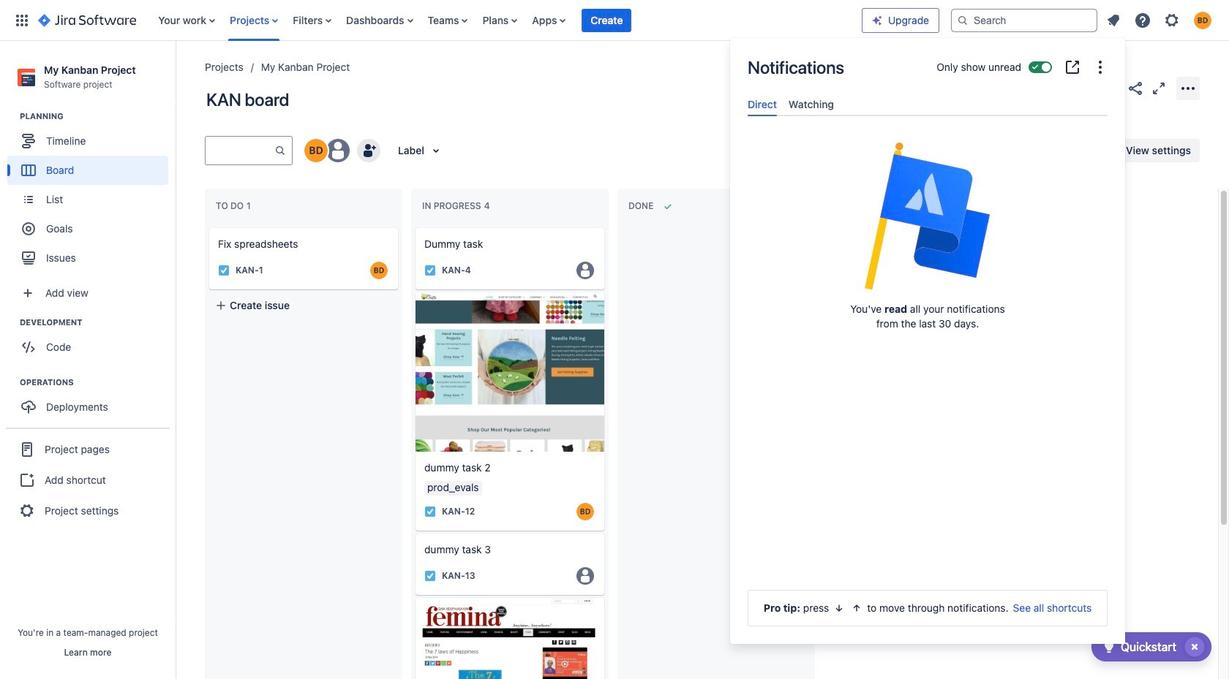 Task type: vqa. For each thing, say whether or not it's contained in the screenshot.
1st Epic image from the top
no



Task type: describe. For each thing, give the bounding box(es) containing it.
star kan board image
[[1104, 79, 1121, 97]]

Search field
[[952, 8, 1098, 32]]

search image
[[957, 14, 969, 26]]

create issue image for to do element
[[199, 218, 217, 236]]

settings image
[[1164, 11, 1181, 29]]

operations image
[[2, 374, 20, 392]]

goal image
[[22, 223, 35, 236]]

1 task image from the top
[[425, 265, 436, 277]]

more actions image
[[1180, 79, 1197, 97]]

your profile and settings image
[[1195, 11, 1212, 29]]

0 horizontal spatial list
[[151, 0, 862, 41]]

notifications image
[[1105, 11, 1123, 29]]

add people image
[[360, 142, 378, 160]]

sidebar navigation image
[[160, 59, 192, 88]]

1 horizontal spatial list
[[1101, 7, 1221, 33]]

dismiss quickstart image
[[1184, 636, 1207, 659]]

Search this board text field
[[206, 138, 274, 164]]

group for planning icon
[[7, 111, 175, 278]]

help image
[[1134, 11, 1152, 29]]

more image
[[1092, 59, 1110, 76]]

in progress element
[[422, 201, 493, 212]]

group for operations image
[[7, 377, 175, 427]]



Task type: locate. For each thing, give the bounding box(es) containing it.
arrow up image
[[852, 603, 863, 615]]

heading for group associated with operations image
[[20, 377, 175, 389]]

planning image
[[2, 108, 20, 125]]

primary element
[[9, 0, 862, 41]]

open notifications in a new tab image
[[1064, 59, 1082, 76]]

0 vertical spatial heading
[[20, 111, 175, 122]]

0 horizontal spatial task image
[[218, 265, 230, 277]]

0 horizontal spatial create issue image
[[199, 218, 217, 236]]

1 create issue image from the left
[[199, 218, 217, 236]]

1 heading from the top
[[20, 111, 175, 122]]

heading for planning icon group
[[20, 111, 175, 122]]

development image
[[2, 314, 20, 332]]

jira software image
[[38, 11, 136, 29], [38, 11, 136, 29]]

0 vertical spatial task image
[[425, 265, 436, 277]]

group
[[7, 111, 175, 278], [7, 317, 175, 367], [7, 377, 175, 427], [6, 428, 170, 532]]

1 vertical spatial task image
[[425, 506, 436, 518]]

create issue image
[[199, 218, 217, 236], [405, 218, 423, 236]]

2 vertical spatial heading
[[20, 377, 175, 389]]

heading
[[20, 111, 175, 122], [20, 317, 175, 329], [20, 377, 175, 389]]

heading for group related to development image
[[20, 317, 175, 329]]

arrow down image
[[834, 603, 846, 615]]

enter full screen image
[[1151, 79, 1168, 97]]

1 horizontal spatial create issue image
[[405, 218, 423, 236]]

None search field
[[952, 8, 1098, 32]]

create issue image down to do element
[[199, 218, 217, 236]]

list item
[[582, 0, 632, 41]]

1 vertical spatial heading
[[20, 317, 175, 329]]

3 heading from the top
[[20, 377, 175, 389]]

appswitcher icon image
[[13, 11, 31, 29]]

task image
[[425, 265, 436, 277], [425, 571, 436, 582]]

1 vertical spatial task image
[[425, 571, 436, 582]]

2 create issue image from the left
[[405, 218, 423, 236]]

to do element
[[216, 201, 254, 212]]

task image
[[218, 265, 230, 277], [425, 506, 436, 518]]

create issue image down in progress element
[[405, 218, 423, 236]]

create issue image for in progress element
[[405, 218, 423, 236]]

group for development image
[[7, 317, 175, 367]]

banner
[[0, 0, 1230, 41]]

0 vertical spatial task image
[[218, 265, 230, 277]]

dialog
[[730, 38, 1126, 645]]

2 task image from the top
[[425, 571, 436, 582]]

tab list
[[742, 92, 1114, 117]]

sidebar element
[[0, 41, 176, 680]]

2 heading from the top
[[20, 317, 175, 329]]

list
[[151, 0, 862, 41], [1101, 7, 1221, 33]]

tab panel
[[742, 117, 1114, 128]]

1 horizontal spatial task image
[[425, 506, 436, 518]]



